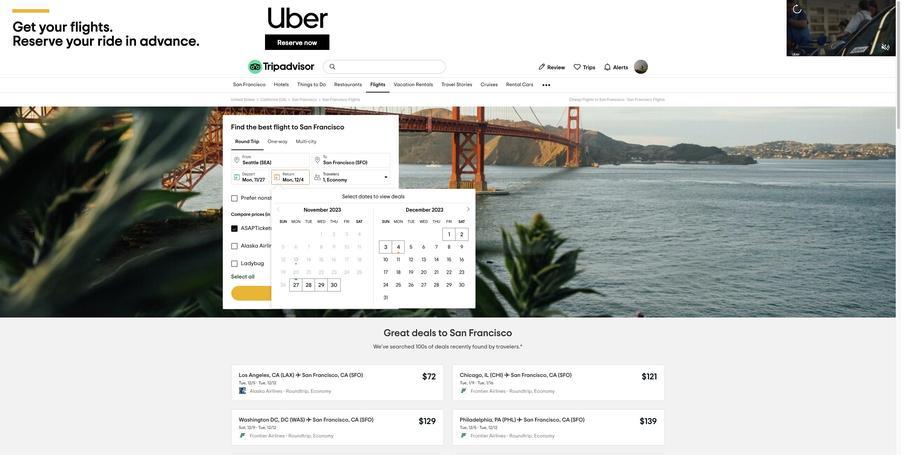 Task type: locate. For each thing, give the bounding box(es) containing it.
view
[[380, 194, 390, 200]]

2 fri from the left
[[446, 220, 452, 224]]

1 vertical spatial 24
[[383, 283, 388, 288]]

frontier airlines - roundtrip, economy for $139
[[471, 434, 555, 439]]

tripadvisor image
[[248, 60, 314, 74]]

1 horizontal spatial 28
[[434, 283, 439, 288]]

1 19 from the left
[[281, 270, 286, 275]]

20
[[293, 270, 299, 275], [421, 270, 427, 275]]

25 left tue dec 26 2023 cell on the bottom left
[[396, 283, 401, 288]]

sat dec 02 2023 cell
[[456, 228, 468, 241]]

2023
[[330, 208, 341, 213], [432, 208, 443, 213]]

5 for 'tue dec 05 2023' cell
[[410, 245, 413, 250]]

sun dec 31 2023 cell
[[380, 292, 392, 305]]

sat dec 30 2023 cell
[[456, 279, 468, 292]]

0 vertical spatial 25
[[357, 270, 362, 275]]

san
[[233, 83, 242, 87], [292, 98, 299, 102], [323, 98, 329, 102], [599, 98, 606, 102], [627, 98, 634, 102], [300, 124, 312, 131], [450, 329, 467, 339], [302, 373, 312, 378], [511, 373, 521, 378], [313, 417, 322, 423], [524, 417, 534, 423]]

(sfo)
[[349, 373, 363, 378], [558, 373, 572, 378], [360, 417, 374, 423], [571, 417, 585, 423]]

0 horizontal spatial 7
[[307, 245, 310, 250]]

2023 down "include nearby airports" at the top of the page
[[330, 208, 341, 213]]

0 horizontal spatial 24
[[344, 270, 349, 275]]

1 horizontal spatial 12
[[409, 258, 413, 263]]

1 horizontal spatial 8
[[448, 245, 451, 250]]

economy for $72
[[311, 390, 331, 394]]

ca for $129
[[351, 417, 359, 423]]

fri nov 17 2023 cell
[[340, 254, 353, 266]]

14 inside cell
[[434, 258, 439, 263]]

18 inside mon dec 18 2023 cell
[[396, 270, 401, 275]]

8 inside 'cell'
[[320, 245, 323, 250]]

find for find flights
[[297, 291, 308, 296]]

mon,
[[242, 178, 253, 183], [283, 178, 294, 183]]

,
[[325, 178, 326, 183]]

row containing 3
[[380, 241, 468, 254]]

8 right 'thu dec 07 2023' cell
[[448, 245, 451, 250]]

row
[[277, 216, 366, 228], [380, 216, 468, 228], [277, 228, 366, 241], [380, 228, 468, 241], [277, 241, 366, 254], [380, 241, 468, 254], [277, 254, 366, 266], [380, 254, 468, 266], [277, 266, 366, 279], [380, 266, 468, 279], [277, 279, 366, 292], [380, 279, 468, 292]]

9 up sat dec 16 2023 cell
[[460, 245, 463, 250]]

1 horizontal spatial row group
[[380, 228, 470, 305]]

2 20 from the left
[[421, 270, 427, 275]]

1 wed from the left
[[317, 220, 325, 224]]

16 down the thu nov 09 2023 "cell"
[[332, 258, 336, 263]]

1 14 from the left
[[307, 258, 311, 263]]

grid
[[271, 208, 374, 305], [374, 208, 476, 305]]

washington
[[239, 417, 269, 423]]

to left view on the left top
[[374, 194, 379, 200]]

wed dec 20 2023 cell
[[418, 266, 430, 279]]

0 vertical spatial 11
[[358, 245, 361, 250]]

27 left "thu dec 28 2023" cell
[[421, 283, 426, 288]]

roundtrip, down (lax)
[[286, 390, 310, 394]]

30 down thu nov 23 2023 cell
[[331, 283, 337, 288]]

19 down tue dec 12 2023 cell
[[409, 270, 414, 275]]

1 6 from the left
[[295, 245, 298, 250]]

0 horizontal spatial thu
[[330, 220, 338, 224]]

0 horizontal spatial 29
[[318, 283, 325, 288]]

24 inside cell
[[383, 283, 388, 288]]

1 20 from the left
[[293, 270, 299, 275]]

sat nov 04 2023 cell
[[353, 228, 366, 241]]

13 up mon nov 20 2023 cell
[[294, 258, 298, 263]]

1 horizontal spatial 11
[[397, 258, 400, 263]]

1 9 from the left
[[333, 245, 336, 250]]

grid containing 27
[[271, 208, 374, 305]]

29 for fri dec 29 2023 'cell'
[[446, 283, 452, 288]]

1 fri from the left
[[344, 220, 350, 224]]

4 inside sat nov 04 2023 cell
[[358, 232, 361, 237]]

- right 12/9
[[256, 426, 257, 430]]

tue nov 14 2023 cell
[[302, 254, 315, 266]]

select for select dates to view deals
[[342, 194, 357, 200]]

25 right 'fri nov 24 2023' "cell"
[[357, 270, 362, 275]]

francisco, for $129
[[324, 417, 350, 423]]

grid containing 1
[[374, 208, 476, 305]]

1 horizontal spatial fri
[[446, 220, 452, 224]]

things to do
[[297, 83, 326, 87]]

29 up "flights"
[[318, 283, 325, 288]]

1 16 from the left
[[332, 258, 336, 263]]

december
[[406, 208, 431, 213]]

(sfo) for $139
[[571, 417, 585, 423]]

26 right mon dec 25 2023 cell
[[408, 283, 414, 288]]

4 left 'tue dec 05 2023' cell
[[397, 245, 400, 250]]

17 inside "cell"
[[384, 270, 388, 275]]

12/5 for $139
[[469, 426, 477, 430]]

to for cheap flights to san francisco - san francisco flights
[[595, 98, 599, 102]]

1 15 from the left
[[319, 258, 324, 263]]

tue, down angeles,
[[259, 381, 266, 386]]

28 for tue nov 28 2023 cell
[[306, 283, 312, 288]]

18 right sun dec 17 2023 "cell"
[[396, 270, 401, 275]]

0 vertical spatial alaska
[[241, 243, 258, 249]]

17 right thu nov 16 2023 cell
[[345, 258, 349, 263]]

10 for sun dec 10 2023 cell
[[383, 258, 388, 263]]

1 vertical spatial san francisco
[[292, 98, 317, 102]]

26 for tue dec 26 2023 cell on the bottom left
[[408, 283, 414, 288]]

1 vertical spatial 10
[[383, 258, 388, 263]]

row containing 17
[[380, 266, 468, 279]]

sat for 30
[[356, 220, 363, 224]]

0 horizontal spatial 21
[[307, 270, 311, 275]]

1 horizontal spatial 22
[[447, 270, 452, 275]]

review
[[548, 65, 565, 70]]

2 sat from the left
[[459, 220, 465, 224]]

29 inside cell
[[318, 283, 325, 288]]

2 up sat dec 09 2023 cell
[[460, 232, 463, 238]]

1 26 from the left
[[281, 283, 286, 288]]

26 for sun nov 26 2023 cell
[[281, 283, 286, 288]]

(sfo) for $72
[[349, 373, 363, 378]]

2 mon from the left
[[394, 220, 403, 224]]

san francisco, ca (sfo) for $129
[[313, 417, 374, 423]]

mon, inside return mon, 12/4
[[283, 178, 294, 183]]

mon nov 13 2023 cell
[[290, 254, 302, 266]]

1 vertical spatial tue, 12/5  - tue, 12/12
[[460, 426, 497, 430]]

economy
[[327, 178, 347, 183], [311, 390, 331, 394], [534, 390, 555, 394], [313, 434, 334, 439], [534, 434, 555, 439]]

multi-
[[296, 140, 308, 144]]

tue, 12/5  - tue, 12/12 down angeles,
[[239, 381, 276, 386]]

(was)
[[290, 417, 305, 423]]

wed down december 2023
[[420, 220, 428, 224]]

7 right the wed dec 06 2023 cell
[[435, 245, 438, 250]]

1 horizontal spatial 24
[[383, 283, 388, 288]]

1 horizontal spatial mon
[[394, 220, 403, 224]]

to for select dates to view deals
[[374, 194, 379, 200]]

1 vertical spatial find
[[297, 291, 308, 296]]

27
[[293, 283, 299, 288], [421, 283, 426, 288]]

0 horizontal spatial 5
[[282, 245, 285, 250]]

11 right "fri nov 10 2023" "cell"
[[358, 245, 361, 250]]

11 inside sat nov 11 2023 cell
[[358, 245, 361, 250]]

tue, 12/5  - tue, 12/12 for $139
[[460, 426, 497, 430]]

san down do
[[323, 98, 329, 102]]

1 horizontal spatial 30
[[459, 283, 465, 288]]

find inside button
[[297, 291, 308, 296]]

asaptickets
[[241, 226, 273, 231]]

17 up sun dec 24 2023 cell
[[384, 270, 388, 275]]

8 inside cell
[[448, 245, 451, 250]]

search image
[[329, 63, 336, 70]]

19 inside 'tue dec 19 2023' cell
[[409, 270, 414, 275]]

0 vertical spatial 17
[[345, 258, 349, 263]]

1 horizontal spatial 26
[[408, 283, 414, 288]]

recently
[[450, 344, 471, 350]]

do
[[320, 83, 326, 87]]

1 vertical spatial deals
[[412, 329, 436, 339]]

to for great deals to san francisco
[[438, 329, 448, 339]]

5 up sun nov 12 2023 cell
[[282, 245, 285, 250]]

2 tue from the left
[[408, 220, 415, 224]]

november
[[304, 208, 328, 213]]

thu for 4
[[433, 220, 440, 224]]

15 right the "tue nov 14 2023" cell in the bottom left of the page
[[319, 258, 324, 263]]

1 down travelers
[[323, 178, 325, 183]]

alaska down angeles,
[[250, 390, 265, 394]]

1 horizontal spatial sat
[[459, 220, 465, 224]]

20 right 'tue dec 19 2023' cell
[[421, 270, 427, 275]]

7 for tue nov 07 2023 cell
[[307, 245, 310, 250]]

0 horizontal spatial 30
[[331, 283, 337, 288]]

19 inside 'sun nov 19 2023' 'cell'
[[281, 270, 286, 275]]

0 horizontal spatial 12
[[281, 258, 286, 263]]

6 left tue nov 07 2023 cell
[[295, 245, 298, 250]]

1 horizontal spatial 21
[[434, 270, 439, 275]]

18 right fri nov 17 2023 cell
[[357, 258, 362, 263]]

0 vertical spatial 24
[[344, 270, 349, 275]]

0 vertical spatial 18
[[357, 258, 362, 263]]

9 down thu nov 02 2023 'cell'
[[333, 245, 336, 250]]

ladybug
[[241, 261, 264, 266]]

restaurants link
[[330, 78, 366, 93]]

alaska up ladybug
[[241, 243, 258, 249]]

roundtrip, down (was)
[[288, 434, 312, 439]]

economy for $129
[[313, 434, 334, 439]]

1 for 6
[[321, 232, 322, 237]]

0 horizontal spatial 18
[[357, 258, 362, 263]]

1 22 from the left
[[319, 270, 324, 275]]

0 horizontal spatial 6
[[295, 245, 298, 250]]

washington dc, dc (was)
[[239, 417, 305, 423]]

1 row group from the left
[[277, 228, 368, 292]]

tue dec 12 2023 cell
[[405, 254, 418, 266]]

1 for 4
[[448, 232, 450, 238]]

5
[[282, 245, 285, 250], [410, 245, 413, 250]]

flights50off
[[321, 226, 351, 231]]

0 horizontal spatial sun
[[280, 220, 287, 224]]

fri dec 29 2023 cell
[[443, 279, 456, 292]]

frontier down philadelphia,
[[471, 434, 488, 439]]

12/5 down angeles,
[[248, 381, 255, 386]]

city
[[308, 140, 316, 144]]

2 grid from the left
[[374, 208, 476, 305]]

rental
[[506, 83, 521, 87]]

1 horizontal spatial 6
[[422, 245, 425, 250]]

thu nov 16 2023 cell
[[328, 254, 340, 266]]

$121
[[642, 373, 657, 382]]

to right cheap
[[595, 98, 599, 102]]

fri up fri dec 01 2023 cell
[[446, 220, 452, 224]]

23 for thu nov 23 2023 cell
[[331, 270, 337, 275]]

0 horizontal spatial 27
[[293, 283, 299, 288]]

1 horizontal spatial 1
[[323, 178, 325, 183]]

11 left tue dec 12 2023 cell
[[397, 258, 400, 263]]

2
[[460, 232, 463, 238], [333, 232, 335, 237]]

frontier airlines - roundtrip, economy down the (phl)
[[471, 434, 555, 439]]

frontier airlines - roundtrip, economy down (was)
[[250, 434, 334, 439]]

thu down december 2023
[[433, 220, 440, 224]]

airlines down 1/16
[[489, 390, 506, 394]]

(sfo) for $129
[[360, 417, 374, 423]]

28 right wed dec 27 2023 cell
[[434, 283, 439, 288]]

1 vertical spatial 17
[[384, 270, 388, 275]]

sun nov 05 2023 cell
[[277, 241, 290, 254]]

2 wed from the left
[[420, 220, 428, 224]]

0 horizontal spatial 11
[[358, 245, 361, 250]]

states
[[244, 98, 255, 102]]

2 2023 from the left
[[432, 208, 443, 213]]

0 horizontal spatial 1
[[321, 232, 322, 237]]

12/12 for $129
[[267, 426, 276, 430]]

12/5 down philadelphia,
[[469, 426, 477, 430]]

san francisco link up states
[[229, 78, 270, 93]]

0 horizontal spatial 12/5
[[248, 381, 255, 386]]

searched
[[390, 344, 415, 350]]

28
[[306, 283, 312, 288], [434, 283, 439, 288]]

1 horizontal spatial mon,
[[283, 178, 294, 183]]

frontier airlines - roundtrip, economy
[[471, 390, 555, 394], [250, 434, 334, 439], [471, 434, 555, 439]]

10 up sun dec 17 2023 "cell"
[[383, 258, 388, 263]]

cars
[[522, 83, 533, 87]]

1 horizontal spatial tue
[[408, 220, 415, 224]]

1 mon, from the left
[[242, 178, 253, 183]]

2 inside sat dec 02 2023 cell
[[460, 232, 463, 238]]

24
[[344, 270, 349, 275], [383, 283, 388, 288]]

cruises link
[[477, 78, 502, 93]]

find left the on the left top of page
[[231, 124, 245, 131]]

2 26 from the left
[[408, 283, 414, 288]]

alaska airlines - roundtrip, economy
[[250, 390, 331, 394]]

0 horizontal spatial select
[[231, 274, 247, 280]]

tue down december
[[408, 220, 415, 224]]

18 inside sat nov 18 2023 'cell'
[[357, 258, 362, 263]]

francisco, for $139
[[535, 417, 561, 423]]

1 7 from the left
[[307, 245, 310, 250]]

1 sat from the left
[[356, 220, 363, 224]]

29 inside 'cell'
[[446, 283, 452, 288]]

san francisco down things
[[292, 98, 317, 102]]

20 right 'sun nov 19 2023' 'cell'
[[293, 270, 299, 275]]

sponsored
[[302, 213, 320, 217]]

frontier for $121
[[471, 390, 488, 394]]

1 vertical spatial 3
[[384, 245, 387, 250]]

fri for 6
[[344, 220, 350, 224]]

18 for mon dec 18 2023 cell
[[396, 270, 401, 275]]

1 2023 from the left
[[330, 208, 341, 213]]

0 horizontal spatial wed
[[317, 220, 325, 224]]

21 inside cell
[[434, 270, 439, 275]]

mon dec 25 2023 cell
[[392, 279, 405, 292]]

17 for fri nov 17 2023 cell
[[345, 258, 349, 263]]

find flights button
[[231, 286, 390, 301]]

1 vertical spatial 18
[[396, 270, 401, 275]]

22 right the tue nov 21 2023 "cell"
[[319, 270, 324, 275]]

8 for fri dec 08 2023 cell
[[448, 245, 451, 250]]

24 inside "cell"
[[344, 270, 349, 275]]

1 21 from the left
[[307, 270, 311, 275]]

roundtrip, for $139
[[509, 434, 533, 439]]

include nearby airports
[[297, 195, 358, 201]]

14 for the "tue nov 14 2023" cell in the bottom left of the page
[[307, 258, 311, 263]]

13 for mon nov 13 2023 "cell"
[[294, 258, 298, 263]]

airlines for $72
[[266, 390, 282, 394]]

mon nov 20 2023 cell
[[290, 266, 302, 279]]

alerts link
[[601, 60, 631, 74]]

0 vertical spatial 3
[[345, 232, 348, 237]]

we've
[[374, 344, 389, 350]]

hotels link
[[270, 78, 293, 93]]

6 for the wed dec 06 2023 cell
[[422, 245, 425, 250]]

14 up the tue nov 21 2023 "cell"
[[307, 258, 311, 263]]

tue down sponsored
[[305, 220, 312, 224]]

5 inside cell
[[410, 245, 413, 250]]

1 thu from the left
[[330, 220, 338, 224]]

wed nov 08 2023 cell
[[315, 241, 328, 254]]

1 horizontal spatial 13
[[422, 258, 426, 263]]

(lax)
[[281, 373, 294, 378]]

return mon, 12/4
[[283, 173, 304, 183]]

philadelphia,
[[460, 417, 493, 423]]

frontier for $139
[[471, 434, 488, 439]]

san francisco, ca (sfo)
[[302, 373, 363, 378], [511, 373, 572, 378], [313, 417, 374, 423], [524, 417, 585, 423]]

2 horizontal spatial 1
[[448, 232, 450, 238]]

11 inside mon dec 11 2023 cell
[[397, 258, 400, 263]]

1 8 from the left
[[320, 245, 323, 250]]

0 horizontal spatial 15
[[319, 258, 324, 263]]

17
[[345, 258, 349, 263], [384, 270, 388, 275]]

row group for december
[[380, 228, 470, 305]]

tue dec 19 2023 cell
[[405, 266, 418, 279]]

13 inside cell
[[422, 258, 426, 263]]

row containing 24
[[380, 279, 468, 292]]

1 horizontal spatial 16
[[460, 258, 464, 263]]

- right 1/9
[[475, 381, 477, 386]]

vacation rentals link
[[390, 78, 437, 93]]

12/12
[[267, 381, 276, 386], [267, 426, 276, 430], [488, 426, 497, 430]]

2 for 30
[[333, 232, 335, 237]]

2 mon, from the left
[[283, 178, 294, 183]]

14 up thu dec 21 2023 cell
[[434, 258, 439, 263]]

1 vertical spatial 4
[[397, 245, 400, 250]]

1 vertical spatial select
[[231, 274, 247, 280]]

25 for sat nov 25 2023 cell
[[357, 270, 362, 275]]

0 horizontal spatial 19
[[281, 270, 286, 275]]

1 horizontal spatial 29
[[446, 283, 452, 288]]

1 horizontal spatial 14
[[434, 258, 439, 263]]

12/12 for $72
[[267, 381, 276, 386]]

1 inside 'cell'
[[321, 232, 322, 237]]

1 inside "travelers 1 , economy"
[[323, 178, 325, 183]]

airlines
[[259, 243, 278, 249], [266, 390, 282, 394], [489, 390, 506, 394], [268, 434, 285, 439], [489, 434, 506, 439]]

22
[[319, 270, 324, 275], [447, 270, 452, 275]]

9 inside "cell"
[[333, 245, 336, 250]]

row group
[[277, 228, 368, 292], [380, 228, 470, 305]]

1 tue from the left
[[305, 220, 312, 224]]

2 16 from the left
[[460, 258, 464, 263]]

fri dec 01 2023 cell
[[443, 228, 456, 241]]

1 mon from the left
[[292, 220, 301, 224]]

wed
[[317, 220, 325, 224], [420, 220, 428, 224]]

0 horizontal spatial tue
[[305, 220, 312, 224]]

1 horizontal spatial 27
[[421, 283, 426, 288]]

27 right sun nov 26 2023 cell
[[293, 283, 299, 288]]

2 9 from the left
[[460, 245, 463, 250]]

2 6 from the left
[[422, 245, 425, 250]]

sun dec 10 2023 cell
[[380, 254, 392, 266]]

12/4
[[295, 178, 304, 183]]

airlines for $139
[[489, 434, 506, 439]]

1 horizontal spatial wed
[[420, 220, 428, 224]]

9 inside cell
[[460, 245, 463, 250]]

1 vertical spatial san francisco link
[[292, 98, 317, 102]]

rental cars link
[[502, 78, 538, 93]]

chicago,
[[460, 373, 483, 378]]

1 23 from the left
[[331, 270, 337, 275]]

found
[[473, 344, 487, 350]]

depart
[[242, 173, 255, 176]]

12 inside tue dec 12 2023 cell
[[409, 258, 413, 263]]

1 horizontal spatial 19
[[409, 270, 414, 275]]

5 inside cell
[[282, 245, 285, 250]]

vacation rentals
[[394, 83, 433, 87]]

united states link
[[231, 98, 255, 102]]

0 horizontal spatial 20
[[293, 270, 299, 275]]

francisco down restaurants "link"
[[330, 98, 348, 102]]

1 horizontal spatial 18
[[396, 270, 401, 275]]

20 for 'wed dec 20 2023' cell at the left bottom of the page
[[421, 270, 427, 275]]

things
[[297, 83, 313, 87]]

0 horizontal spatial 17
[[345, 258, 349, 263]]

11 for mon dec 11 2023 cell
[[397, 258, 400, 263]]

rental cars
[[506, 83, 533, 87]]

15 for "fri dec 15 2023" cell
[[447, 258, 451, 263]]

1 5 from the left
[[282, 245, 285, 250]]

2 19 from the left
[[409, 270, 414, 275]]

deals right of at the left bottom
[[435, 344, 449, 350]]

4 for mon dec 04 2023 "cell"
[[397, 245, 400, 250]]

- down dc
[[286, 434, 287, 439]]

economy for $139
[[534, 434, 555, 439]]

2 sun from the left
[[382, 220, 390, 224]]

1 vertical spatial 12/5
[[469, 426, 477, 430]]

0 horizontal spatial 10
[[344, 245, 349, 250]]

7 inside cell
[[435, 245, 438, 250]]

7 inside cell
[[307, 245, 310, 250]]

21 right mon nov 20 2023 cell
[[307, 270, 311, 275]]

24 for sun dec 24 2023 cell
[[383, 283, 388, 288]]

tue dec 26 2023 cell
[[405, 279, 418, 292]]

8
[[320, 245, 323, 250], [448, 245, 451, 250]]

0 horizontal spatial 14
[[307, 258, 311, 263]]

14 inside cell
[[307, 258, 311, 263]]

fri up flights50off
[[344, 220, 350, 224]]

8 right tue nov 07 2023 cell
[[320, 245, 323, 250]]

10 left sat nov 11 2023 cell in the left of the page
[[344, 245, 349, 250]]

fri nov 24 2023 cell
[[340, 266, 353, 279]]

francisco
[[243, 83, 266, 87], [300, 98, 317, 102], [330, 98, 348, 102], [607, 98, 624, 102], [635, 98, 652, 102], [313, 124, 344, 131], [469, 329, 512, 339]]

24 left sat nov 25 2023 cell
[[344, 270, 349, 275]]

compare prices (in new window)
[[231, 213, 297, 217]]

los angeles, ca (lax)
[[239, 373, 294, 378]]

san right the (phl)
[[524, 417, 534, 423]]

sun nov 26 2023 cell
[[277, 279, 290, 292]]

sat for 28
[[459, 220, 465, 224]]

2 row group from the left
[[380, 228, 470, 305]]

select left dates on the top
[[342, 194, 357, 200]]

22 right thu dec 21 2023 cell
[[447, 270, 452, 275]]

ca for $121
[[549, 373, 557, 378]]

sun down window)
[[280, 220, 287, 224]]

1 horizontal spatial thu
[[433, 220, 440, 224]]

san francisco, ca (sfo) for $72
[[302, 373, 363, 378]]

2 13 from the left
[[422, 258, 426, 263]]

tue, 12/5  - tue, 12/12 for $72
[[239, 381, 276, 386]]

0 horizontal spatial sat
[[356, 220, 363, 224]]

23 right the fri dec 22 2023 cell on the bottom of page
[[459, 270, 464, 275]]

1 13 from the left
[[294, 258, 298, 263]]

1 horizontal spatial 5
[[410, 245, 413, 250]]

deals up 100s
[[412, 329, 436, 339]]

2 23 from the left
[[459, 270, 464, 275]]

11 for sat nov 11 2023 cell in the left of the page
[[358, 245, 361, 250]]

wed dec 13 2023 cell
[[418, 254, 430, 266]]

1 horizontal spatial 9
[[460, 245, 463, 250]]

wed for 4
[[420, 220, 428, 224]]

sat dec 09 2023 cell
[[456, 241, 468, 254]]

15 for the wed nov 15 2023 cell
[[319, 258, 324, 263]]

2 inside thu nov 02 2023 'cell'
[[333, 232, 335, 237]]

1 horizontal spatial find
[[297, 291, 308, 296]]

0 horizontal spatial 23
[[331, 270, 337, 275]]

26 down 'sun nov 19 2023' 'cell'
[[281, 283, 286, 288]]

the
[[246, 124, 257, 131]]

0 vertical spatial 4
[[358, 232, 361, 237]]

6 inside the wed dec 06 2023 cell
[[422, 245, 425, 250]]

10 inside "cell"
[[344, 245, 349, 250]]

1 grid from the left
[[271, 208, 374, 305]]

1 vertical spatial 25
[[396, 283, 401, 288]]

airlines down pa
[[489, 434, 506, 439]]

travelers 1 , economy
[[323, 172, 347, 183]]

0 horizontal spatial 2
[[333, 232, 335, 237]]

from
[[242, 155, 251, 159]]

12 up 'tue dec 19 2023' cell
[[409, 258, 413, 263]]

2 21 from the left
[[434, 270, 439, 275]]

sat nov 25 2023 cell
[[353, 266, 366, 279]]

sat up sat nov 04 2023 cell
[[356, 220, 363, 224]]

1 horizontal spatial 10
[[383, 258, 388, 263]]

frontier down sat, 12/9  - tue, 12/12
[[250, 434, 267, 439]]

way
[[279, 140, 288, 144]]

0 horizontal spatial 26
[[281, 283, 286, 288]]

6 up wed dec 13 2023 cell
[[422, 245, 425, 250]]

sun for 3
[[382, 220, 390, 224]]

tue, 12/5  - tue, 12/12 down philadelphia,
[[460, 426, 497, 430]]

12 inside sun nov 12 2023 cell
[[281, 258, 286, 263]]

0 horizontal spatial fri
[[344, 220, 350, 224]]

13 inside "cell"
[[294, 258, 298, 263]]

airlines down dc,
[[268, 434, 285, 439]]

mon dec 04 2023 cell
[[392, 241, 405, 254]]

0 horizontal spatial 22
[[319, 270, 324, 275]]

francisco up by
[[469, 329, 512, 339]]

17 inside cell
[[345, 258, 349, 263]]

2 22 from the left
[[447, 270, 452, 275]]

roundtrip, down the (phl)
[[509, 434, 533, 439]]

to left do
[[314, 83, 318, 87]]

thu dec 07 2023 cell
[[430, 241, 443, 254]]

united states
[[231, 98, 255, 102]]

sun nov 19 2023 cell
[[277, 266, 290, 279]]

1 sun from the left
[[280, 220, 287, 224]]

2 7 from the left
[[435, 245, 438, 250]]

0 vertical spatial tue, 12/5  - tue, 12/12
[[239, 381, 276, 386]]

4 inside mon dec 04 2023 "cell"
[[397, 245, 400, 250]]

thu nov 02 2023 cell
[[328, 228, 340, 241]]

1 horizontal spatial 4
[[397, 245, 400, 250]]

row group containing 27
[[277, 228, 368, 292]]

10 inside cell
[[383, 258, 388, 263]]

2 15 from the left
[[447, 258, 451, 263]]

cruises
[[481, 83, 498, 87]]

14 for thu dec 14 2023 cell
[[434, 258, 439, 263]]

23
[[331, 270, 337, 275], [459, 270, 464, 275]]

1 12 from the left
[[281, 258, 286, 263]]

12 for sun nov 12 2023 cell
[[281, 258, 286, 263]]

mon up mon dec 04 2023 "cell"
[[394, 220, 403, 224]]

0 vertical spatial 10
[[344, 245, 349, 250]]

2 5 from the left
[[410, 245, 413, 250]]

4 up sat nov 11 2023 cell in the left of the page
[[358, 232, 361, 237]]

21 inside "cell"
[[307, 270, 311, 275]]

row containing 5
[[277, 241, 366, 254]]

City or Airport text field
[[231, 153, 310, 168]]

27 for mon nov 27 2023 cell on the left bottom of page
[[293, 283, 299, 288]]

tue, down chicago, il (chi) at the bottom of the page
[[478, 381, 486, 386]]

10
[[344, 245, 349, 250], [383, 258, 388, 263]]

0 horizontal spatial row group
[[277, 228, 368, 292]]

8 for 'wed nov 08 2023' 'cell'
[[320, 245, 323, 250]]

0 horizontal spatial mon,
[[242, 178, 253, 183]]

0 horizontal spatial 13
[[294, 258, 298, 263]]

None search field
[[323, 61, 445, 73]]

3 up unpublishedflight
[[345, 232, 348, 237]]

deals right view on the left top
[[391, 194, 405, 200]]

dc,
[[270, 417, 280, 423]]

1 horizontal spatial 20
[[421, 270, 427, 275]]

deals for view
[[391, 194, 405, 200]]

1 inside cell
[[448, 232, 450, 238]]

0 vertical spatial 12/5
[[248, 381, 255, 386]]

1 horizontal spatial tue, 12/5  - tue, 12/12
[[460, 426, 497, 430]]

wed for 6
[[317, 220, 325, 224]]

29 for the wed nov 29 2023 cell
[[318, 283, 325, 288]]

1/9
[[469, 381, 474, 386]]

0 horizontal spatial 25
[[357, 270, 362, 275]]

30 right fri dec 29 2023 'cell'
[[459, 283, 465, 288]]

2 14 from the left
[[434, 258, 439, 263]]

0 horizontal spatial 3
[[345, 232, 348, 237]]

mon, inside depart mon, 11/27
[[242, 178, 253, 183]]

tue, 12/5  - tue, 12/12
[[239, 381, 276, 386], [460, 426, 497, 430]]

2 8 from the left
[[448, 245, 451, 250]]

2 thu from the left
[[433, 220, 440, 224]]

0 horizontal spatial san francisco
[[233, 83, 266, 87]]

0 horizontal spatial tue, 12/5  - tue, 12/12
[[239, 381, 276, 386]]

row group containing 1
[[380, 228, 470, 305]]

return
[[283, 173, 294, 176]]

1 horizontal spatial select
[[342, 194, 357, 200]]

2 12 from the left
[[409, 258, 413, 263]]

one-way
[[268, 140, 288, 144]]

6 inside mon nov 06 2023 cell
[[295, 245, 298, 250]]



Task type: describe. For each thing, give the bounding box(es) containing it.
30 for sat dec 30 2023 cell on the right
[[459, 283, 465, 288]]

tue, left 1/9
[[460, 381, 468, 386]]

tue nov 21 2023 cell
[[302, 266, 315, 279]]

wed nov 01 2023 cell
[[315, 228, 328, 241]]

25 for mon dec 25 2023 cell
[[396, 283, 401, 288]]

trip
[[251, 140, 259, 144]]

airlines for $129
[[268, 434, 285, 439]]

thu nov 30 2023 cell
[[328, 279, 340, 292]]

21 for thu dec 21 2023 cell
[[434, 270, 439, 275]]

san right cheap
[[599, 98, 606, 102]]

round
[[235, 140, 250, 144]]

travelers.*
[[496, 344, 522, 350]]

- down (lax)
[[283, 390, 285, 394]]

fri for 4
[[446, 220, 452, 224]]

advertisement region
[[0, 0, 896, 56]]

roundtrip, for $72
[[286, 390, 310, 394]]

select all
[[231, 274, 255, 280]]

great
[[384, 329, 410, 339]]

find flights
[[297, 291, 325, 296]]

wed nov 29 2023 cell
[[315, 279, 328, 292]]

travel
[[442, 83, 455, 87]]

wed dec 06 2023 cell
[[418, 241, 430, 254]]

30 for thu nov 30 2023 cell
[[331, 283, 337, 288]]

alaska airlines
[[241, 243, 278, 249]]

cheap
[[569, 98, 582, 102]]

restaurants
[[334, 83, 362, 87]]

tue for 6
[[305, 220, 312, 224]]

francisco up states
[[243, 83, 266, 87]]

2023 for 4
[[432, 208, 443, 213]]

17 for sun dec 17 2023 "cell"
[[384, 270, 388, 275]]

find the best flight to san francisco
[[231, 124, 344, 131]]

mon nov 27 2023 cell
[[290, 279, 302, 292]]

sun nov 12 2023 cell
[[277, 254, 290, 266]]

3 for fri nov 03 2023 cell at bottom
[[345, 232, 348, 237]]

sun dec 03 2023 cell
[[380, 241, 392, 254]]

one-
[[268, 140, 279, 144]]

nonstop
[[258, 195, 279, 201]]

san right (was)
[[313, 417, 322, 423]]

san up multi-city
[[300, 124, 312, 131]]

(in
[[265, 213, 270, 217]]

san right (chi) at the right of page
[[511, 373, 521, 378]]

9 for the thu nov 09 2023 "cell"
[[333, 245, 336, 250]]

3 for sun dec 03 2023 cell
[[384, 245, 387, 250]]

compare
[[231, 213, 251, 217]]

tue nov 07 2023 cell
[[302, 241, 315, 254]]

row group for november
[[277, 228, 368, 292]]

thu nov 23 2023 cell
[[328, 266, 340, 279]]

wed dec 27 2023 cell
[[418, 279, 430, 292]]

$139
[[640, 418, 657, 426]]

economy inside "travelers 1 , economy"
[[327, 178, 347, 183]]

stories
[[457, 83, 472, 87]]

mon for 4
[[394, 220, 403, 224]]

fri dec 08 2023 cell
[[443, 241, 456, 254]]

roundtrip, for $129
[[288, 434, 312, 439]]

9 for sat dec 09 2023 cell
[[460, 245, 463, 250]]

thu dec 21 2023 cell
[[430, 266, 443, 279]]

francisco up city
[[313, 124, 344, 131]]

tue for 4
[[408, 220, 415, 224]]

sat,
[[239, 426, 246, 430]]

7 for 'thu dec 07 2023' cell
[[435, 245, 438, 250]]

san francisco, ca (sfo) for $121
[[511, 373, 572, 378]]

sat dec 23 2023 cell
[[456, 266, 468, 279]]

12/5 for $72
[[248, 381, 255, 386]]

rentals
[[416, 83, 433, 87]]

2 for 28
[[460, 232, 463, 238]]

City or Airport text field
[[312, 153, 390, 168]]

angeles,
[[249, 373, 271, 378]]

san francisco, ca (sfo) for $139
[[524, 417, 585, 423]]

dc
[[281, 417, 289, 423]]

trips
[[583, 65, 595, 70]]

thu for 6
[[330, 220, 338, 224]]

san up "recently"
[[450, 329, 467, 339]]

tue, down philadelphia, pa (phl)
[[480, 426, 488, 430]]

frontier for $129
[[250, 434, 267, 439]]

francisco down "things to do" link
[[300, 98, 317, 102]]

to right flight
[[292, 124, 298, 131]]

6 for mon nov 06 2023 cell
[[295, 245, 298, 250]]

(ca)
[[279, 98, 286, 102]]

vacation
[[394, 83, 415, 87]]

francisco, for $121
[[522, 373, 548, 378]]

flights
[[309, 291, 325, 296]]

to
[[323, 155, 327, 159]]

mon, for mon, 12/4
[[283, 178, 294, 183]]

francisco, for $72
[[313, 373, 339, 378]]

depart mon, 11/27
[[242, 173, 265, 183]]

fri dec 22 2023 cell
[[443, 266, 456, 279]]

find for find the best flight to san francisco
[[231, 124, 245, 131]]

sun for 5
[[280, 220, 287, 224]]

- down the (phl)
[[507, 434, 508, 439]]

27 for wed dec 27 2023 cell
[[421, 283, 426, 288]]

francisco down profile picture
[[635, 98, 652, 102]]

things to do link
[[293, 78, 330, 93]]

airports
[[337, 195, 358, 201]]

fri nov 03 2023 cell
[[340, 228, 353, 241]]

ca for $139
[[562, 417, 570, 423]]

airlines up sun nov 12 2023 cell
[[259, 243, 278, 249]]

mon nov 06 2023 cell
[[290, 241, 302, 254]]

fri dec 15 2023 cell
[[443, 254, 456, 266]]

1 horizontal spatial san francisco link
[[292, 98, 317, 102]]

unpublishedflight
[[321, 243, 367, 249]]

sat, 12/9  - tue, 12/12
[[239, 426, 276, 430]]

100s
[[416, 344, 427, 350]]

hotels
[[274, 83, 289, 87]]

california (ca)
[[260, 98, 286, 102]]

thu nov 09 2023 cell
[[328, 241, 340, 254]]

- down angeles,
[[256, 381, 258, 386]]

1/16
[[486, 381, 494, 386]]

12 for tue dec 12 2023 cell
[[409, 258, 413, 263]]

alaska for alaska airlines
[[241, 243, 258, 249]]

row containing 19
[[277, 266, 366, 279]]

francisco down alerts
[[607, 98, 624, 102]]

frontier airlines - roundtrip, economy for $121
[[471, 390, 555, 394]]

select for select all
[[231, 274, 247, 280]]

nearby
[[318, 195, 336, 201]]

travel stories
[[442, 83, 472, 87]]

by
[[489, 344, 495, 350]]

prefer nonstop
[[241, 195, 279, 201]]

10 for "fri nov 10 2023" "cell"
[[344, 245, 349, 250]]

22 for the fri dec 22 2023 cell on the bottom of page
[[447, 270, 452, 275]]

december 2023
[[406, 208, 443, 213]]

24 for 'fri nov 24 2023' "cell"
[[344, 270, 349, 275]]

tue, right 12/9
[[258, 426, 266, 430]]

san up united
[[233, 83, 242, 87]]

november 2023
[[304, 208, 341, 213]]

window)
[[281, 213, 297, 217]]

cheap flights to san francisco - san francisco flights
[[569, 98, 665, 102]]

19 for 'sun nov 19 2023' 'cell'
[[281, 270, 286, 275]]

23 for sat dec 23 2023 cell
[[459, 270, 464, 275]]

travel stories link
[[437, 78, 477, 93]]

dates
[[359, 194, 372, 200]]

frontier airlines - roundtrip, economy for $129
[[250, 434, 334, 439]]

0 vertical spatial san francisco link
[[229, 78, 270, 93]]

san francisco flights
[[323, 98, 360, 102]]

11/27
[[254, 178, 265, 183]]

travelers
[[323, 172, 339, 176]]

best
[[258, 124, 272, 131]]

san down alerts
[[627, 98, 634, 102]]

il
[[485, 373, 489, 378]]

16 for thu nov 16 2023 cell
[[332, 258, 336, 263]]

mon dec 11 2023 cell
[[392, 254, 405, 266]]

12/12 for $139
[[488, 426, 497, 430]]

row containing 12
[[277, 254, 366, 266]]

wed nov 15 2023 cell
[[315, 254, 328, 266]]

wed nov 22 2023 cell
[[315, 266, 328, 279]]

18 for sat nov 18 2023 'cell'
[[357, 258, 362, 263]]

thu dec 14 2023 cell
[[430, 254, 443, 266]]

tue nov 28 2023 cell
[[302, 279, 315, 292]]

mon, for mon, 11/27
[[242, 178, 253, 183]]

- down alerts
[[625, 98, 626, 102]]

roundtrip, for $121
[[509, 390, 533, 394]]

31
[[384, 296, 388, 301]]

sat nov 11 2023 cell
[[353, 241, 366, 254]]

los
[[239, 373, 248, 378]]

tue, down philadelphia,
[[460, 426, 468, 430]]

all
[[248, 274, 255, 280]]

include
[[297, 195, 316, 201]]

$72
[[422, 373, 436, 382]]

sat nov 18 2023 cell
[[353, 254, 366, 266]]

- down philadelphia,
[[477, 426, 479, 430]]

20 for mon nov 20 2023 cell
[[293, 270, 299, 275]]

san francisco flights link
[[323, 98, 360, 102]]

san right (lax)
[[302, 373, 312, 378]]

thu dec 28 2023 cell
[[430, 279, 443, 292]]

0 vertical spatial san francisco
[[233, 83, 266, 87]]

- up the (phl)
[[507, 390, 508, 394]]

ca for $72
[[340, 373, 348, 378]]

tue dec 05 2023 cell
[[405, 241, 418, 254]]

(phl)
[[502, 417, 516, 423]]

12/9
[[247, 426, 255, 430]]

row containing 27
[[277, 279, 366, 292]]

mon dec 18 2023 cell
[[392, 266, 405, 279]]

28 for "thu dec 28 2023" cell
[[434, 283, 439, 288]]

deals for of
[[435, 344, 449, 350]]

san right (ca)
[[292, 98, 299, 102]]

chicago, il (chi)
[[460, 373, 503, 378]]

select dates to view deals
[[342, 194, 405, 200]]

of
[[428, 344, 434, 350]]

sun dec 24 2023 cell
[[380, 279, 392, 292]]

fri nov 10 2023 cell
[[340, 241, 353, 254]]

21 for the tue nov 21 2023 "cell"
[[307, 270, 311, 275]]

review link
[[535, 60, 568, 74]]

profile picture image
[[634, 60, 648, 74]]

great deals to san francisco
[[384, 329, 512, 339]]

new
[[271, 213, 280, 217]]

multi-city
[[296, 140, 316, 144]]

(sfo) for $121
[[558, 373, 572, 378]]

13 for wed dec 13 2023 cell
[[422, 258, 426, 263]]

sat dec 16 2023 cell
[[456, 254, 468, 266]]

sun dec 17 2023 cell
[[380, 266, 392, 279]]

1 horizontal spatial san francisco
[[292, 98, 317, 102]]

california
[[260, 98, 278, 102]]

tue, down los
[[239, 381, 247, 386]]

tue, 1/9  - tue, 1/16
[[460, 381, 494, 386]]

prefer
[[241, 195, 257, 201]]

22 for wed nov 22 2023 cell
[[319, 270, 324, 275]]

row containing 10
[[380, 254, 468, 266]]



Task type: vqa. For each thing, say whether or not it's contained in the screenshot.
'k'
no



